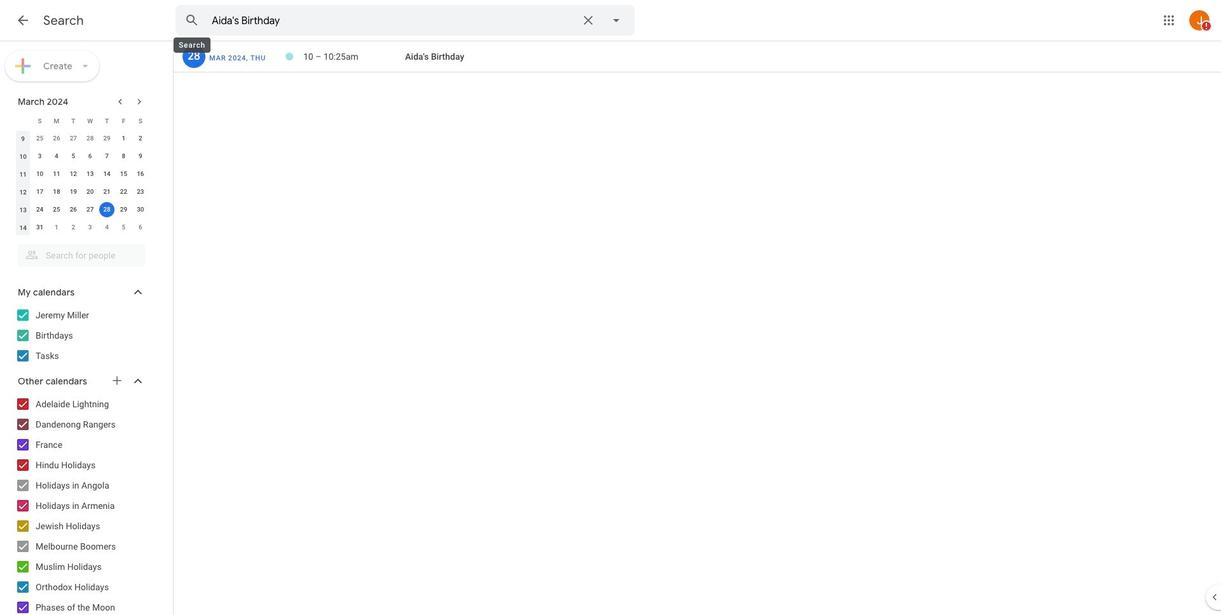 Task type: locate. For each thing, give the bounding box(es) containing it.
18 element
[[49, 185, 64, 200]]

column header
[[15, 112, 31, 130]]

february 27 element
[[66, 131, 81, 146]]

go back image
[[15, 13, 31, 28]]

23 element
[[133, 185, 148, 200]]

31 element
[[32, 220, 47, 235]]

row
[[174, 45, 1222, 68], [15, 112, 149, 130], [15, 130, 149, 148], [15, 148, 149, 165], [15, 165, 149, 183], [15, 183, 149, 201], [15, 201, 149, 219], [15, 219, 149, 237]]

my calendars list
[[3, 305, 158, 367]]

0 vertical spatial cell
[[304, 46, 405, 67]]

add other calendars image
[[111, 375, 123, 388]]

None search field
[[0, 239, 158, 267]]

april 3 element
[[83, 220, 98, 235]]

cell inside row group
[[99, 201, 115, 219]]

1 horizontal spatial cell
[[304, 46, 405, 67]]

february 28 element
[[83, 131, 98, 146]]

april 2 element
[[66, 220, 81, 235]]

None search field
[[176, 5, 635, 36]]

Search for people text field
[[25, 244, 137, 267]]

february 26 element
[[49, 131, 64, 146]]

15 element
[[116, 167, 131, 182]]

february 25 element
[[32, 131, 47, 146]]

27 element
[[83, 202, 98, 218]]

cell down search text field
[[304, 46, 405, 67]]

cell left 29 element
[[99, 201, 115, 219]]

other calendars list
[[3, 395, 158, 616]]

4 element
[[49, 149, 64, 164]]

february 29 element
[[99, 131, 115, 146]]

6 element
[[83, 149, 98, 164]]

21 element
[[99, 185, 115, 200]]

17 element
[[32, 185, 47, 200]]

29 element
[[116, 202, 131, 218]]

column header inside march 2024 grid
[[15, 112, 31, 130]]

april 5 element
[[116, 220, 131, 235]]

1 element
[[116, 131, 131, 146]]

clear search image
[[576, 8, 601, 33]]

cell
[[304, 46, 405, 67], [99, 201, 115, 219]]

row group
[[15, 130, 149, 237]]

heading
[[43, 13, 84, 29]]

0 horizontal spatial cell
[[99, 201, 115, 219]]

1 vertical spatial cell
[[99, 201, 115, 219]]



Task type: describe. For each thing, give the bounding box(es) containing it.
5 element
[[66, 149, 81, 164]]

search image
[[179, 8, 205, 33]]

20 element
[[83, 185, 98, 200]]

13 element
[[83, 167, 98, 182]]

9 element
[[133, 149, 148, 164]]

2 element
[[133, 131, 148, 146]]

11 element
[[49, 167, 64, 182]]

march 2024 grid
[[12, 112, 149, 237]]

row group inside march 2024 grid
[[15, 130, 149, 237]]

search options image
[[604, 8, 629, 33]]

12 element
[[66, 167, 81, 182]]

26 element
[[66, 202, 81, 218]]

19 element
[[66, 185, 81, 200]]

25 element
[[49, 202, 64, 218]]

8 element
[[116, 149, 131, 164]]

april 4 element
[[99, 220, 115, 235]]

28, today element
[[99, 202, 115, 218]]

7 element
[[99, 149, 115, 164]]

22 element
[[116, 185, 131, 200]]

30 element
[[133, 202, 148, 218]]

Search text field
[[212, 15, 573, 27]]

24 element
[[32, 202, 47, 218]]

april 1 element
[[49, 220, 64, 235]]

3 element
[[32, 149, 47, 164]]

april 6 element
[[133, 220, 148, 235]]

10 element
[[32, 167, 47, 182]]

14 element
[[99, 167, 115, 182]]

16 element
[[133, 167, 148, 182]]



Task type: vqa. For each thing, say whether or not it's contained in the screenshot.
grid
no



